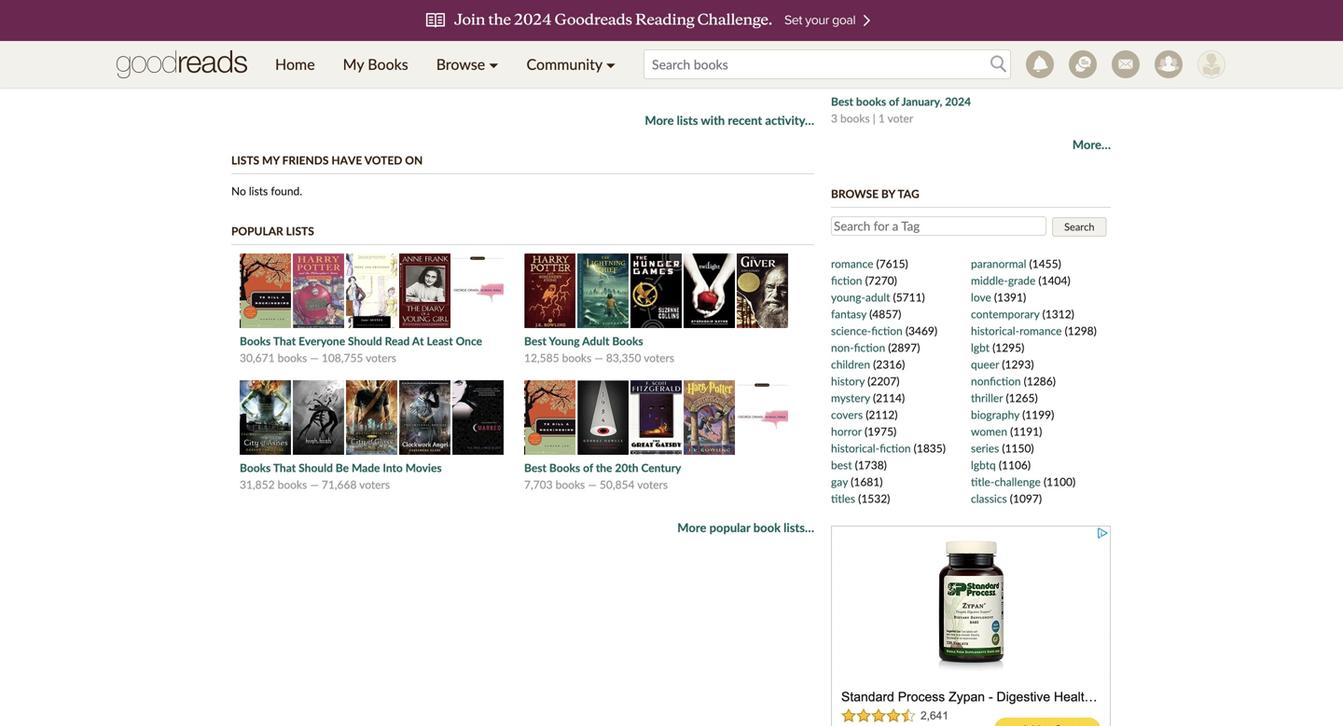 Task type: describe. For each thing, give the bounding box(es) containing it.
book
[[753, 520, 781, 535]]

animal farm by george orwell image for books that everyone should read at least once 30,671 books     —     108,755 voters
[[452, 254, 504, 328]]

books inside "52 book club 2024: #1 locked-room mystery 131 books     —     122 voters"
[[262, 70, 292, 84]]

read
[[385, 334, 410, 348]]

| inside best books of the decade: 2020's 1,676 books | 1,859 voters
[[895, 26, 898, 39]]

voters inside books that should be made into movies 31,852 books     —     71,668 voters
[[359, 478, 390, 492]]

1 horizontal spatial |
[[879, 69, 882, 82]]

1 horizontal spatial lists
[[286, 224, 314, 238]]

voter inside best books of january, 2024 3 books | 1 voter
[[888, 111, 913, 125]]

(1298)
[[1065, 324, 1097, 338]]

voted
[[364, 153, 402, 167]]

— inside best young adult books 12,585 books     —     83,350 voters
[[594, 351, 603, 365]]

books right '3' on the right top of the page
[[840, 111, 870, 125]]

books inside best young adult books 12,585 books     —     83,350 voters
[[562, 351, 592, 365]]

house of flame and shadow by sarah j. maas image
[[631, 0, 682, 48]]

best books of the 20th century 7,703 books     —     50,854 voters
[[524, 461, 681, 492]]

queer link
[[971, 358, 999, 371]]

horror link
[[831, 425, 862, 438]]

books inside books that should be made into movies 31,852 books     —     71,668 voters
[[240, 461, 271, 475]]

january 2024 most anticipated romance releases link
[[524, 54, 775, 67]]

best books of the decade: 2020's 1,676 books | 1,859 voters
[[831, 9, 998, 39]]

grade
[[1008, 274, 1036, 287]]

131
[[240, 70, 259, 84]]

young-
[[831, 291, 866, 304]]

fiction down '(1975)'
[[880, 442, 911, 455]]

horror
[[831, 425, 862, 438]]

popular lists link
[[231, 224, 314, 238]]

best books of january, 2024 3 books | 1 voter
[[831, 95, 971, 125]]

(1265)
[[1006, 391, 1038, 405]]

(1681)
[[851, 475, 883, 489]]

books down 11 books | 1 voter
[[856, 95, 886, 108]]

at
[[412, 334, 424, 348]]

voters inside january 2024 most anticipated romance releases 152 books     —     488 voters
[[613, 70, 643, 84]]

city of glass by cassandra clare image
[[346, 381, 397, 455]]

voters inside "52 book club 2024: #1 locked-room mystery 131 books     —     122 voters"
[[328, 70, 359, 84]]

books that should be made into movies link
[[240, 461, 442, 475]]

biography
[[971, 408, 1020, 422]]

series link
[[971, 442, 999, 455]]

tag
[[898, 187, 920, 201]]

0 vertical spatial lists
[[231, 153, 259, 167]]

1984 by george orwell image
[[577, 381, 629, 455]]

should inside books that should be made into movies 31,852 books     —     71,668 voters
[[299, 461, 333, 475]]

january,
[[902, 95, 942, 108]]

notifications image
[[1026, 50, 1054, 78]]

11 books | 1 voter
[[831, 69, 920, 82]]

books inside books that should be made into movies 31,852 books     —     71,668 voters
[[278, 478, 307, 492]]

best young adult books 12,585 books     —     83,350 voters
[[524, 334, 674, 365]]

january 2024 most anticipated romance releases 152 books     —     488 voters
[[524, 54, 775, 84]]

mystery
[[428, 54, 470, 67]]

popular
[[709, 520, 751, 535]]

that for books
[[273, 461, 296, 475]]

▾ for browse ▾
[[489, 55, 499, 73]]

paranormal (1455) middle-grade (1404) love (1391) contemporary (1312) historical-romance (1298) lgbt (1295) queer (1293) nonfiction (1286) thriller (1265) biography (1199) women (1191) series (1150) lgbtq (1106) title-challenge (1100) classics (1097)
[[971, 257, 1097, 506]]

friend requests image
[[1155, 50, 1183, 78]]

titles link
[[831, 492, 855, 506]]

Search for a Tag text field
[[831, 216, 1047, 236]]

1 vertical spatial 1 voter link
[[879, 111, 913, 125]]

that for 30,671
[[273, 334, 296, 348]]

lists for found.
[[249, 184, 268, 198]]

122
[[306, 70, 326, 84]]

(7270)
[[865, 274, 897, 287]]

best young adult books link
[[524, 334, 643, 348]]

to kill a mockingbird by harper lee image for best
[[524, 381, 576, 455]]

of for —
[[583, 461, 593, 475]]

books that everyone should read at least once link
[[240, 334, 482, 348]]

friends
[[282, 153, 329, 167]]

more for more popular book lists…
[[677, 520, 707, 535]]

(1199)
[[1022, 408, 1054, 422]]

and then there were none by agatha christie image
[[240, 0, 291, 48]]

twilight by stephenie meyer image
[[684, 254, 735, 328]]

releases
[[732, 54, 775, 67]]

browse for browse ▾
[[436, 55, 485, 73]]

0 vertical spatial voter
[[894, 69, 920, 82]]

best for best books of the 20th century 7,703 books     —     50,854 voters
[[524, 461, 547, 475]]

everyone
[[299, 334, 345, 348]]

middle-grade link
[[971, 274, 1036, 287]]

(1100)
[[1044, 475, 1076, 489]]

bob builder image
[[1198, 50, 1226, 78]]

locked-
[[357, 54, 397, 67]]

3
[[831, 111, 838, 125]]

historical-romance link
[[971, 324, 1062, 338]]

queer
[[971, 358, 999, 371]]

books inside best books of the 20th century 7,703 books     —     50,854 voters
[[549, 461, 580, 475]]

the woman in cabin 10 by ruth ware image
[[399, 0, 451, 48]]

popular lists
[[231, 224, 314, 238]]

least
[[427, 334, 453, 348]]

best link
[[831, 458, 852, 472]]

fantasy link
[[831, 307, 867, 321]]

1,859
[[901, 26, 929, 39]]

1,859 voters link
[[901, 26, 962, 39]]

young-adult link
[[831, 291, 890, 304]]

paranormal link
[[971, 257, 1027, 271]]

history
[[831, 375, 865, 388]]

browse by tag
[[831, 187, 920, 201]]

(1738)
[[855, 458, 887, 472]]

(2207)
[[868, 375, 900, 388]]

more for more lists with recent activity…
[[645, 113, 674, 128]]

anxious people by fredrik backman image
[[346, 0, 397, 48]]

the great gatsby by f. scott fitzgerald image
[[631, 381, 682, 455]]

made
[[352, 461, 380, 475]]

once
[[456, 334, 482, 348]]

▾ for community ▾
[[606, 55, 616, 73]]

non-fiction link
[[831, 341, 885, 354]]

nonfiction
[[971, 375, 1021, 388]]

science-fiction link
[[831, 324, 903, 338]]

fiction down science-fiction link
[[854, 341, 885, 354]]

january
[[524, 54, 563, 67]]

young
[[549, 334, 580, 348]]

(1455)
[[1029, 257, 1061, 271]]

(1150)
[[1002, 442, 1034, 455]]

covers
[[831, 408, 863, 422]]

the bright spot by jill shalvis image
[[737, 0, 788, 48]]

voters inside books that everyone should read at least once 30,671 books     —     108,755 voters
[[366, 351, 396, 365]]

more lists with recent activity… link
[[645, 112, 814, 129]]

50,854
[[600, 478, 635, 492]]

best books of january, 2024 link
[[831, 95, 971, 108]]

— inside best books of the 20th century 7,703 books     —     50,854 voters
[[588, 478, 597, 492]]

browse for browse by tag
[[831, 187, 879, 201]]

best for best books of january, 2024 3 books | 1 voter
[[831, 95, 853, 108]]

2024 inside january 2024 most anticipated romance releases 152 books     —     488 voters
[[565, 54, 591, 67]]

0 vertical spatial 1
[[885, 69, 892, 82]]

more lists with recent activity…
[[645, 113, 814, 128]]

club
[[284, 54, 307, 67]]

books inside january 2024 most anticipated romance releases 152 books     —     488 voters
[[547, 70, 576, 84]]

gay
[[831, 475, 848, 489]]

browse ▾ button
[[422, 41, 513, 88]]

gay link
[[831, 475, 848, 489]]

books inside best books of the 20th century 7,703 books     —     50,854 voters
[[556, 478, 585, 492]]

waiting game by g.a. mazurke image
[[684, 0, 735, 48]]

books inside books that everyone should read at least once 30,671 books     —     108,755 voters
[[278, 351, 307, 365]]

152
[[524, 70, 544, 84]]

hush, hush by becca fitzpatrick image
[[293, 381, 344, 455]]

lists for with
[[677, 113, 698, 128]]

book
[[255, 54, 282, 67]]

harry potter and the sorcerer's stone by j.k. rowling image
[[684, 381, 735, 455]]



Task type: vqa. For each thing, say whether or not it's contained in the screenshot.


Task type: locate. For each thing, give the bounding box(es) containing it.
0 vertical spatial 1 voter link
[[885, 69, 920, 82]]

fiction link
[[831, 274, 862, 287]]

11 books link
[[831, 69, 876, 82]]

2024 up 488
[[565, 54, 591, 67]]

0 horizontal spatial ▾
[[489, 55, 499, 73]]

lists down found.
[[286, 224, 314, 238]]

romance inside romance (7615) fiction (7270) young-adult (5711) fantasy (4857) science-fiction (3469) non-fiction (2897) children (2316) history (2207) mystery (2114) covers (2112) horror (1975) historical-fiction (1835) best (1738) gay (1681) titles (1532)
[[831, 257, 873, 271]]

voters inside best books of the 20th century 7,703 books     —     50,854 voters
[[637, 478, 668, 492]]

books right 11 on the top of the page
[[847, 69, 876, 82]]

found.
[[271, 184, 302, 198]]

browse ▾
[[436, 55, 499, 73]]

0 vertical spatial should
[[348, 334, 382, 348]]

should inside books that everyone should read at least once 30,671 books     —     108,755 voters
[[348, 334, 382, 348]]

0 horizontal spatial historical-
[[831, 442, 880, 455]]

fiction down (4857)
[[871, 324, 903, 338]]

marked by p.c. cast image
[[452, 381, 504, 455]]

recent
[[728, 113, 762, 128]]

2 horizontal spatial |
[[895, 26, 898, 39]]

52 book club 2024: #1 locked-room mystery link
[[240, 54, 470, 67]]

the giver by lois lowry image
[[737, 254, 788, 328]]

of inside best books of the decade: 2020's 1,676 books | 1,859 voters
[[890, 9, 900, 22]]

browse left by
[[831, 187, 879, 201]]

— inside books that everyone should read at least once 30,671 books     —     108,755 voters
[[310, 351, 319, 365]]

1 voter link up best books of january, 2024 link at the right top
[[885, 69, 920, 82]]

advertisement region
[[831, 526, 1111, 727]]

#1
[[341, 54, 354, 67]]

488
[[591, 70, 610, 84]]

1 vertical spatial of
[[889, 95, 899, 108]]

voters inside best young adult books 12,585 books     —     83,350 voters
[[644, 351, 674, 365]]

should left the be
[[299, 461, 333, 475]]

clockwork angel by cassandra clare image
[[399, 381, 451, 455]]

more… link
[[1073, 136, 1111, 153]]

historical- down "horror" link
[[831, 442, 880, 455]]

lgbtq link
[[971, 458, 996, 472]]

women
[[971, 425, 1007, 438]]

(7615)
[[876, 257, 908, 271]]

romance up "fiction" link
[[831, 257, 873, 271]]

(1835)
[[914, 442, 946, 455]]

murder on the orient express by agatha christie image
[[452, 0, 504, 48]]

3 books link
[[831, 111, 870, 125]]

1 horizontal spatial should
[[348, 334, 382, 348]]

2024:
[[310, 54, 339, 67]]

of left "january,"
[[889, 95, 899, 108]]

books inside best young adult books 12,585 books     —     83,350 voters
[[612, 334, 643, 348]]

harry potter and the sorcerer's stone by j.k. rowling image
[[524, 254, 576, 328]]

voter up best books of january, 2024 link at the right top
[[894, 69, 920, 82]]

1 horizontal spatial more
[[677, 520, 707, 535]]

voters down decade:
[[932, 26, 962, 39]]

voters down #1 at the top left
[[328, 70, 359, 84]]

(1293)
[[1002, 358, 1034, 371]]

voters inside best books of the decade: 2020's 1,676 books | 1,859 voters
[[932, 26, 962, 39]]

1 ▾ from the left
[[489, 55, 499, 73]]

romance link
[[831, 257, 873, 271]]

1 down best books of january, 2024 link at the right top
[[879, 111, 885, 125]]

series
[[971, 442, 999, 455]]

None submit
[[1052, 217, 1107, 237]]

lists my friends have voted on
[[231, 153, 423, 167]]

home link
[[261, 41, 329, 88]]

1 vertical spatial the
[[596, 461, 612, 475]]

lists inside 'link'
[[677, 113, 698, 128]]

0 vertical spatial |
[[895, 26, 898, 39]]

should up 108,755
[[348, 334, 382, 348]]

romance down (1312)
[[1020, 324, 1062, 338]]

of up 1,676 books link
[[890, 9, 900, 22]]

Search books text field
[[644, 49, 1011, 79]]

1 vertical spatial romance
[[1020, 324, 1062, 338]]

the for 50,854
[[596, 461, 612, 475]]

— down "adult" at the top left of the page
[[594, 351, 603, 365]]

(1191)
[[1010, 425, 1042, 438]]

0 horizontal spatial lists
[[231, 153, 259, 167]]

2024 right "january,"
[[945, 95, 971, 108]]

1 vertical spatial more
[[677, 520, 707, 535]]

my group discussions image
[[1069, 50, 1097, 78]]

lists left the my
[[231, 153, 259, 167]]

books inside best books of the decade: 2020's 1,676 books | 1,859 voters
[[862, 26, 892, 39]]

20th
[[615, 461, 639, 475]]

by
[[881, 187, 895, 201]]

children link
[[831, 358, 870, 371]]

2 vertical spatial of
[[583, 461, 593, 475]]

1 inside best books of january, 2024 3 books | 1 voter
[[879, 111, 885, 125]]

community ▾
[[527, 55, 616, 73]]

— down everyone
[[310, 351, 319, 365]]

voters down read
[[366, 351, 396, 365]]

2 that from the top
[[273, 461, 296, 475]]

| right 11 books 'link'
[[879, 69, 882, 82]]

covers link
[[831, 408, 863, 422]]

1 horizontal spatial animal farm by george orwell image
[[737, 381, 788, 455]]

1 vertical spatial |
[[879, 69, 882, 82]]

browse inside dropdown button
[[436, 55, 485, 73]]

title-
[[971, 475, 995, 489]]

animal farm by george orwell image for best books of the 20th century 7,703 books     —     50,854 voters
[[737, 381, 788, 455]]

1 vertical spatial historical-
[[831, 442, 880, 455]]

(1295)
[[993, 341, 1025, 354]]

best up '3' on the right top of the page
[[831, 95, 853, 108]]

the up 1,859
[[903, 9, 919, 22]]

0 horizontal spatial the
[[596, 461, 612, 475]]

1 vertical spatial lists
[[249, 184, 268, 198]]

1 horizontal spatial 2024
[[945, 95, 971, 108]]

0 horizontal spatial browse
[[436, 55, 485, 73]]

1 vertical spatial browse
[[831, 187, 879, 201]]

(4857)
[[869, 307, 901, 321]]

historical- inside romance (7615) fiction (7270) young-adult (5711) fantasy (4857) science-fiction (3469) non-fiction (2897) children (2316) history (2207) mystery (2114) covers (2112) horror (1975) historical-fiction (1835) best (1738) gay (1681) titles (1532)
[[831, 442, 880, 455]]

romance inside the paranormal (1455) middle-grade (1404) love (1391) contemporary (1312) historical-romance (1298) lgbt (1295) queer (1293) nonfiction (1286) thriller (1265) biography (1199) women (1191) series (1150) lgbtq (1106) title-challenge (1100) classics (1097)
[[1020, 324, 1062, 338]]

have
[[332, 153, 362, 167]]

voter down best books of january, 2024 link at the right top
[[888, 111, 913, 125]]

0 vertical spatial animal farm by george orwell image
[[452, 254, 504, 328]]

voter
[[894, 69, 920, 82], [888, 111, 913, 125]]

1 vertical spatial voter
[[888, 111, 913, 125]]

the inside best books of the decade: 2020's 1,676 books | 1,859 voters
[[903, 9, 919, 22]]

voters down century
[[637, 478, 668, 492]]

lists left "with"
[[677, 113, 698, 128]]

1 vertical spatial animal farm by george orwell image
[[737, 381, 788, 455]]

best for best young adult books 12,585 books     —     83,350 voters
[[524, 334, 547, 348]]

52 book club 2024: #1 locked-room mystery 131 books     —     122 voters
[[240, 54, 470, 84]]

1 vertical spatial 1
[[879, 111, 885, 125]]

best inside best books of the 20th century 7,703 books     —     50,854 voters
[[524, 461, 547, 475]]

Search for books to add to your shelves search field
[[644, 49, 1011, 79]]

— inside january 2024 most anticipated romance releases 152 books     —     488 voters
[[579, 70, 588, 84]]

2 vertical spatial |
[[873, 111, 876, 125]]

2024 inside best books of january, 2024 3 books | 1 voter
[[945, 95, 971, 108]]

to kill a mockingbird by harper lee image left 1984 by george orwell image
[[524, 381, 576, 455]]

books right "31,852"
[[278, 478, 307, 492]]

to kill a mockingbird by harper lee image
[[240, 254, 291, 328], [524, 381, 576, 455]]

historical- down "contemporary" link
[[971, 324, 1020, 338]]

— inside "52 book club 2024: #1 locked-room mystery 131 books     —     122 voters"
[[294, 70, 303, 84]]

best inside best young adult books 12,585 books     —     83,350 voters
[[524, 334, 547, 348]]

animal farm by george orwell image
[[452, 254, 504, 328], [737, 381, 788, 455]]

(1404)
[[1039, 274, 1071, 287]]

0 horizontal spatial animal farm by george orwell image
[[452, 254, 504, 328]]

of inside best books of january, 2024 3 books | 1 voter
[[889, 95, 899, 108]]

1 up best books of january, 2024 link at the right top
[[885, 69, 892, 82]]

0 horizontal spatial to kill a mockingbird by harper lee image
[[240, 254, 291, 328]]

of for 1
[[889, 95, 899, 108]]

movies
[[406, 461, 442, 475]]

0 vertical spatial of
[[890, 9, 900, 22]]

0 vertical spatial browse
[[436, 55, 485, 73]]

0 vertical spatial 2024
[[565, 54, 591, 67]]

1 horizontal spatial lists
[[677, 113, 698, 128]]

that up "30,671"
[[273, 334, 296, 348]]

best up 12,585
[[524, 334, 547, 348]]

0 vertical spatial historical-
[[971, 324, 1020, 338]]

the up 50,854 at the bottom
[[596, 461, 612, 475]]

contemporary link
[[971, 307, 1040, 321]]

— left 71,668
[[310, 478, 319, 492]]

menu containing home
[[261, 41, 630, 88]]

animal farm by george orwell image up once
[[452, 254, 504, 328]]

1 vertical spatial should
[[299, 461, 333, 475]]

0 vertical spatial more
[[645, 113, 674, 128]]

non-
[[831, 341, 854, 354]]

decade:
[[922, 9, 963, 22]]

with
[[701, 113, 725, 128]]

browse down murder on the orient express by agatha christie image
[[436, 55, 485, 73]]

0 horizontal spatial romance
[[831, 257, 873, 271]]

| right 3 books "link"
[[873, 111, 876, 125]]

▾ inside dropdown button
[[489, 55, 499, 73]]

1 vertical spatial lists
[[286, 224, 314, 238]]

more popular book lists…
[[677, 520, 814, 535]]

0 horizontal spatial should
[[299, 461, 333, 475]]

more down january 2024 most anticipated romance releases 152 books     —     488 voters
[[645, 113, 674, 128]]

books inside 'my books' link
[[368, 55, 408, 73]]

best inside best books of january, 2024 3 books | 1 voter
[[831, 95, 853, 108]]

books down everyone
[[278, 351, 307, 365]]

more inside 'link'
[[645, 113, 674, 128]]

— down best books of the 20th century link
[[588, 478, 597, 492]]

voters right 83,350 at the left of the page
[[644, 351, 674, 365]]

activity…
[[765, 113, 814, 128]]

1 vertical spatial 2024
[[945, 95, 971, 108]]

0 vertical spatial lists
[[677, 113, 698, 128]]

(1312)
[[1043, 307, 1074, 321]]

books right the 7,703
[[556, 478, 585, 492]]

paranormal
[[971, 257, 1027, 271]]

0 horizontal spatial lists
[[249, 184, 268, 198]]

books down january
[[547, 70, 576, 84]]

lists right no
[[249, 184, 268, 198]]

my
[[262, 153, 280, 167]]

title-challenge link
[[971, 475, 1041, 489]]

the inside best books of the 20th century 7,703 books     —     50,854 voters
[[596, 461, 612, 475]]

historical- inside the paranormal (1455) middle-grade (1404) love (1391) contemporary (1312) historical-romance (1298) lgbt (1295) queer (1293) nonfiction (1286) thriller (1265) biography (1199) women (1191) series (1150) lgbtq (1106) title-challenge (1100) classics (1097)
[[971, 324, 1020, 338]]

0 vertical spatial that
[[273, 334, 296, 348]]

(1097)
[[1010, 492, 1042, 506]]

of for |
[[890, 9, 900, 22]]

1 horizontal spatial browse
[[831, 187, 879, 201]]

(3469)
[[906, 324, 938, 338]]

(2112)
[[866, 408, 898, 422]]

menu
[[261, 41, 630, 88]]

of left 20th
[[583, 461, 593, 475]]

pride and prejudice by jane austen image
[[346, 254, 397, 328]]

the for 1,859
[[903, 9, 919, 22]]

2024
[[565, 54, 591, 67], [945, 95, 971, 108]]

that inside books that everyone should read at least once 30,671 books     —     108,755 voters
[[273, 334, 296, 348]]

| inside best books of january, 2024 3 books | 1 voter
[[873, 111, 876, 125]]

that inside books that should be made into movies 31,852 books     —     71,668 voters
[[273, 461, 296, 475]]

best for best books of the decade: 2020's 1,676 books | 1,859 voters
[[831, 9, 853, 22]]

0 horizontal spatial |
[[873, 111, 876, 125]]

love
[[971, 291, 991, 304]]

(1975)
[[865, 425, 897, 438]]

0 vertical spatial the
[[903, 9, 919, 22]]

lgbt
[[971, 341, 990, 354]]

harry potter and the philosopher's stone by j.k. rowling image
[[293, 254, 344, 328]]

community ▾ button
[[513, 41, 630, 88]]

the diary of a young girl by anne frank image
[[399, 254, 451, 328]]

(2114)
[[873, 391, 905, 405]]

thriller link
[[971, 391, 1003, 405]]

(1106)
[[999, 458, 1031, 472]]

thriller
[[971, 391, 1003, 405]]

1,676 books link
[[831, 26, 892, 39]]

books inside books that everyone should read at least once 30,671 books     —     108,755 voters
[[240, 334, 271, 348]]

best
[[831, 9, 853, 22], [831, 95, 853, 108], [524, 334, 547, 348], [524, 461, 547, 475]]

(1391)
[[994, 291, 1026, 304]]

0 horizontal spatial 2024
[[565, 54, 591, 67]]

the guest list by lucy foley image
[[293, 0, 344, 48]]

| left 1,859
[[895, 26, 898, 39]]

titles
[[831, 492, 855, 506]]

contemporary
[[971, 307, 1040, 321]]

voters down made
[[359, 478, 390, 492]]

1 that from the top
[[273, 334, 296, 348]]

romance (7615) fiction (7270) young-adult (5711) fantasy (4857) science-fiction (3469) non-fiction (2897) children (2316) history (2207) mystery (2114) covers (2112) horror (1975) historical-fiction (1835) best (1738) gay (1681) titles (1532)
[[831, 257, 946, 506]]

2 ▾ from the left
[[606, 55, 616, 73]]

best inside best books of the decade: 2020's 1,676 books | 1,859 voters
[[831, 9, 853, 22]]

0 horizontal spatial more
[[645, 113, 674, 128]]

inbox image
[[1112, 50, 1140, 78]]

the lightning thief by rick riordan image
[[577, 254, 629, 328]]

lists…
[[784, 520, 814, 535]]

best up the 1,676 at the right top of the page
[[831, 9, 853, 22]]

1 horizontal spatial romance
[[1020, 324, 1062, 338]]

animal farm by george orwell image right harry potter and the sorcerer's stone by j.k. rowling image
[[737, 381, 788, 455]]

best
[[831, 458, 852, 472]]

1
[[885, 69, 892, 82], [879, 111, 885, 125]]

1 horizontal spatial to kill a mockingbird by harper lee image
[[524, 381, 576, 455]]

1 vertical spatial that
[[273, 461, 296, 475]]

0 vertical spatial to kill a mockingbird by harper lee image
[[240, 254, 291, 328]]

— left 488
[[579, 70, 588, 84]]

— left 122
[[294, 70, 303, 84]]

city of ashes by cassandra clare image
[[240, 381, 291, 455]]

1 horizontal spatial ▾
[[606, 55, 616, 73]]

▾ inside popup button
[[606, 55, 616, 73]]

children
[[831, 358, 870, 371]]

no
[[231, 184, 246, 198]]

lists
[[677, 113, 698, 128], [249, 184, 268, 198]]

1 horizontal spatial the
[[903, 9, 919, 22]]

that
[[273, 334, 296, 348], [273, 461, 296, 475]]

the hunger games by suzanne collins image
[[631, 254, 682, 328]]

loving romeo by laura pavlov image
[[524, 0, 576, 48]]

books down book
[[262, 70, 292, 84]]

books down best young adult books link
[[562, 351, 592, 365]]

0 vertical spatial romance
[[831, 257, 873, 271]]

108,755
[[322, 351, 363, 365]]

more left the popular
[[677, 520, 707, 535]]

books right the 1,676 at the right top of the page
[[862, 26, 892, 39]]

adult
[[582, 334, 610, 348]]

of inside best books of the 20th century 7,703 books     —     50,854 voters
[[583, 461, 593, 475]]

fiction up young-
[[831, 274, 862, 287]]

1 voter link down best books of january, 2024 link at the right top
[[879, 111, 913, 125]]

books inside best books of the decade: 2020's 1,676 books | 1,859 voters
[[856, 9, 887, 22]]

voters down most
[[613, 70, 643, 84]]

to kill a mockingbird by harper lee image for books
[[240, 254, 291, 328]]

to kill a mockingbird by harper lee image left harry potter and the philosopher's stone by j.k. rowling image
[[240, 254, 291, 328]]

what happens at the lake by vi keeland image
[[577, 0, 629, 48]]

1 horizontal spatial historical-
[[971, 324, 1020, 338]]

on
[[405, 153, 423, 167]]

best up the 7,703
[[524, 461, 547, 475]]

1 vertical spatial to kill a mockingbird by harper lee image
[[524, 381, 576, 455]]

— inside books that should be made into movies 31,852 books     —     71,668 voters
[[310, 478, 319, 492]]

11
[[831, 69, 844, 82]]

more popular book lists… link
[[677, 520, 814, 536]]

that up "31,852"
[[273, 461, 296, 475]]



